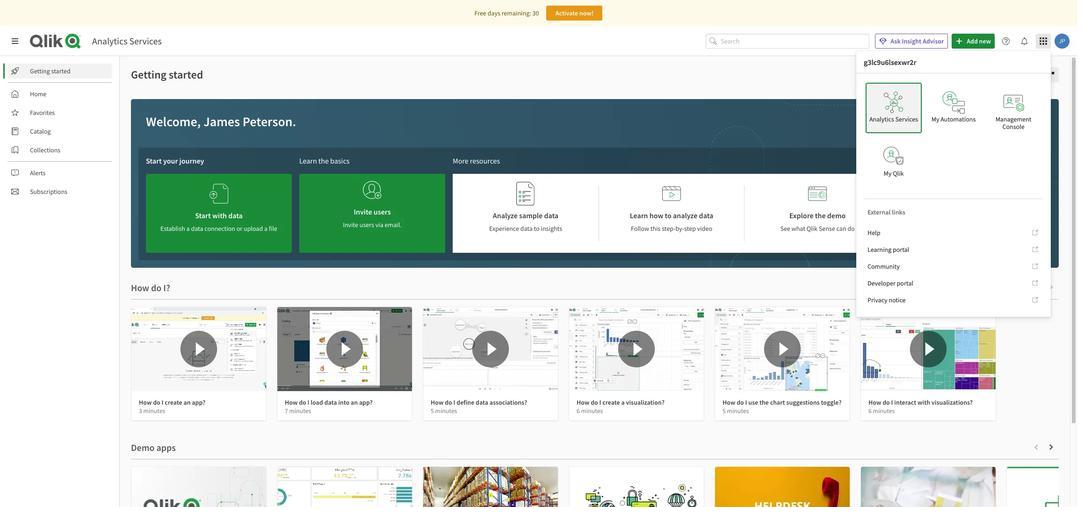 Task type: describe. For each thing, give the bounding box(es) containing it.
started inside "welcome, james peterson." main content
[[169, 67, 203, 82]]

sample
[[519, 211, 543, 220]]

automations
[[941, 115, 976, 124]]

analyze sample data experience data to insights
[[489, 211, 562, 233]]

the inside how do i use the chart suggestions toggle? 5 minutes
[[760, 399, 769, 407]]

0 horizontal spatial services
[[129, 35, 162, 47]]

how for how do i create a visualization?
[[577, 399, 590, 407]]

links
[[892, 208, 906, 217]]

1 vertical spatial invite
[[343, 221, 358, 229]]

learning portal
[[868, 246, 910, 254]]

can
[[837, 225, 847, 233]]

privacy
[[868, 296, 888, 305]]

minutes inside how do i load data into an app? 7 minutes
[[289, 408, 311, 416]]

data for analyze sample data
[[521, 225, 533, 233]]

i for how do i create a visualization?
[[600, 399, 602, 407]]

with
[[918, 399, 931, 407]]

create for a
[[603, 399, 620, 407]]

advisor
[[923, 37, 944, 45]]

help
[[868, 229, 881, 237]]

activate
[[556, 9, 578, 17]]

visualizations?
[[932, 399, 973, 407]]

my qlik
[[884, 169, 904, 178]]

g3lc9u6lsexwr2r
[[864, 57, 917, 67]]

portal for developer portal
[[897, 279, 914, 288]]

external links
[[868, 208, 906, 217]]

getting inside navigation pane element
[[30, 67, 50, 75]]

continue your learning journey
[[906, 241, 981, 248]]

i for how do i use the chart suggestions toggle?
[[746, 399, 748, 407]]

0 horizontal spatial analytics
[[92, 35, 128, 47]]

minutes for how do i define data associations?
[[435, 408, 457, 416]]

portal for learning portal
[[893, 246, 910, 254]]

ask
[[891, 37, 901, 45]]

more
[[453, 156, 469, 166]]

toggle?
[[821, 399, 842, 407]]

favorites link
[[7, 105, 112, 120]]

minutes for how do i interact with visualizations?
[[873, 408, 895, 416]]

app? inside how do i create an app? 3 minutes
[[192, 399, 206, 407]]

suggestions
[[787, 399, 820, 407]]

the for explore
[[815, 211, 826, 220]]

learning
[[941, 241, 961, 248]]

searchbar element
[[706, 34, 870, 49]]

experience
[[489, 225, 519, 233]]

management console button
[[986, 83, 1042, 133]]

the for learn
[[319, 156, 329, 166]]

invite users image
[[363, 178, 382, 203]]

data for how do i define data associations?
[[476, 399, 488, 407]]

subscriptions
[[30, 188, 67, 196]]

management
[[996, 115, 1032, 124]]

what
[[792, 225, 806, 233]]

how do i use the chart suggestions toggle? image
[[715, 307, 850, 392]]

1 vertical spatial users
[[360, 221, 374, 229]]

analytics services inside button
[[870, 115, 919, 124]]

how do i load data into an app? element
[[285, 399, 373, 407]]

how for how do i load data into an app?
[[285, 399, 298, 407]]

invite users invite users via email.
[[343, 207, 402, 229]]

use
[[749, 399, 759, 407]]

privacy notice link
[[864, 293, 1044, 308]]

7
[[285, 408, 288, 416]]

analytics inside button
[[870, 115, 895, 124]]

analyze sample data image
[[517, 182, 535, 206]]

getting inside "welcome, james peterson." main content
[[131, 67, 167, 82]]

qlik inside button
[[893, 169, 904, 178]]

analyze
[[673, 211, 698, 220]]

community
[[868, 263, 900, 271]]

by-
[[676, 225, 685, 233]]

email.
[[385, 221, 402, 229]]

6 for how do i interact with visualizations?
[[869, 408, 872, 416]]

navigation pane element
[[0, 60, 119, 203]]

home link
[[7, 87, 112, 102]]

my for my automations
[[932, 115, 940, 124]]

analytics services button
[[866, 83, 922, 133]]

how
[[650, 211, 664, 220]]

ask insight advisor
[[891, 37, 944, 45]]

favorites
[[30, 109, 55, 117]]

your for continue
[[929, 241, 940, 248]]

an inside how do i create an app? 3 minutes
[[184, 399, 191, 407]]

getting started inside 'getting started' link
[[30, 67, 71, 75]]

how do i define data associations? image
[[423, 307, 558, 392]]

alerts link
[[7, 166, 112, 181]]

via
[[376, 221, 384, 229]]

community link
[[864, 259, 1044, 274]]

video
[[698, 225, 713, 233]]

analyze
[[493, 211, 518, 220]]

how do i use the chart suggestions toggle? 5 minutes
[[723, 399, 842, 416]]

do for how do i use the chart suggestions toggle?
[[737, 399, 744, 407]]

collections link
[[7, 143, 112, 158]]

privacy notice
[[868, 296, 906, 305]]

visualization?
[[626, 399, 665, 407]]

load
[[311, 399, 323, 407]]

how do i create an app? 3 minutes
[[139, 399, 206, 416]]

catalog link
[[7, 124, 112, 139]]

learning
[[868, 246, 892, 254]]

developer portal link
[[864, 276, 1044, 291]]

hide welcome image
[[1048, 71, 1056, 79]]

explore the demo see what qlik sense can do
[[781, 211, 855, 233]]

associations?
[[490, 399, 527, 407]]

how do i create an app? image
[[131, 307, 266, 392]]

step-
[[662, 225, 676, 233]]

do for how do i define data associations?
[[445, 399, 452, 407]]

demo
[[828, 211, 846, 220]]

interact
[[895, 399, 917, 407]]

my qlik button
[[866, 137, 922, 188]]

how do i interact with visualizations? 6 minutes
[[869, 399, 973, 416]]

3
[[139, 408, 142, 416]]

basics
[[330, 156, 350, 166]]

management console
[[996, 115, 1032, 131]]

5 inside how do i define data associations? 5 minutes
[[431, 408, 434, 416]]

welcome, james peterson.
[[146, 113, 296, 130]]

welcome,
[[146, 113, 201, 130]]

continue your learning journey link
[[898, 227, 1044, 253]]



Task type: locate. For each thing, give the bounding box(es) containing it.
i for how do i load data into an app?
[[308, 399, 310, 407]]

users
[[374, 207, 391, 217], [360, 221, 374, 229]]

james
[[204, 113, 240, 130]]

2 i from the left
[[308, 399, 310, 407]]

2 app? from the left
[[359, 399, 373, 407]]

minutes
[[143, 408, 165, 416], [289, 408, 311, 416], [435, 408, 457, 416], [581, 408, 603, 416], [727, 408, 749, 416], [873, 408, 895, 416]]

1 horizontal spatial qlik
[[893, 169, 904, 178]]

learn the basics
[[299, 156, 350, 166]]

0 horizontal spatial app?
[[192, 399, 206, 407]]

how for how do i create an app?
[[139, 399, 152, 407]]

1 i from the left
[[162, 399, 164, 407]]

minutes down define
[[435, 408, 457, 416]]

continue
[[906, 241, 928, 248]]

0 vertical spatial learn
[[299, 156, 317, 166]]

qlik up links
[[893, 169, 904, 178]]

0 horizontal spatial learn
[[299, 156, 317, 166]]

3 i from the left
[[454, 399, 456, 407]]

0 vertical spatial invite
[[354, 207, 372, 217]]

how left 'use'
[[723, 399, 736, 407]]

0 horizontal spatial an
[[184, 399, 191, 407]]

how
[[139, 399, 152, 407], [285, 399, 298, 407], [431, 399, 444, 407], [577, 399, 590, 407], [723, 399, 736, 407], [869, 399, 882, 407]]

minutes right the "7"
[[289, 408, 311, 416]]

0 vertical spatial portal
[[893, 246, 910, 254]]

2 minutes from the left
[[289, 408, 311, 416]]

alerts
[[30, 169, 46, 177]]

1 horizontal spatial analytics
[[870, 115, 895, 124]]

1 vertical spatial analytics
[[870, 115, 895, 124]]

6 i from the left
[[892, 399, 893, 407]]

the right 'use'
[[760, 399, 769, 407]]

data inside learn how to analyze data follow this step-by-step video
[[699, 211, 714, 220]]

how do i create a visualization? element
[[577, 399, 665, 407]]

learn how to analyze data follow this step-by-step video
[[630, 211, 714, 233]]

i inside how do i interact with visualizations? 6 minutes
[[892, 399, 893, 407]]

data up insights
[[544, 211, 559, 220]]

how for how do i define data associations?
[[431, 399, 444, 407]]

0 horizontal spatial my
[[884, 169, 892, 178]]

4 i from the left
[[600, 399, 602, 407]]

invite
[[354, 207, 372, 217], [343, 221, 358, 229]]

2 horizontal spatial the
[[815, 211, 826, 220]]

how up 3
[[139, 399, 152, 407]]

minutes inside how do i interact with visualizations? 6 minutes
[[873, 408, 895, 416]]

data up video
[[699, 211, 714, 220]]

learn for learn the basics
[[299, 156, 317, 166]]

i for how do i create an app?
[[162, 399, 164, 407]]

now!
[[580, 9, 594, 17]]

this
[[651, 225, 661, 233]]

0 horizontal spatial 6
[[577, 408, 580, 416]]

do inside how do i define data associations? 5 minutes
[[445, 399, 452, 407]]

create inside how do i create an app? 3 minutes
[[165, 399, 182, 407]]

the up sense
[[815, 211, 826, 220]]

create inside how do i create a visualization? 6 minutes
[[603, 399, 620, 407]]

0 horizontal spatial getting
[[30, 67, 50, 75]]

the inside explore the demo see what qlik sense can do
[[815, 211, 826, 220]]

step
[[685, 225, 696, 233]]

users left via
[[360, 221, 374, 229]]

i inside how do i use the chart suggestions toggle? 5 minutes
[[746, 399, 748, 407]]

do inside explore the demo see what qlik sense can do
[[848, 225, 855, 233]]

my automations
[[932, 115, 976, 124]]

i for how do i interact with visualizations?
[[892, 399, 893, 407]]

how left define
[[431, 399, 444, 407]]

invite left via
[[343, 221, 358, 229]]

2 how from the left
[[285, 399, 298, 407]]

0 horizontal spatial journey
[[179, 156, 204, 166]]

analytics
[[92, 35, 128, 47], [870, 115, 895, 124]]

1 vertical spatial qlik
[[807, 225, 818, 233]]

your left learning
[[929, 241, 940, 248]]

do inside how do i load data into an app? 7 minutes
[[299, 399, 306, 407]]

1 horizontal spatial analytics services
[[870, 115, 919, 124]]

invite down invite users image
[[354, 207, 372, 217]]

how left interact
[[869, 399, 882, 407]]

6 how from the left
[[869, 399, 882, 407]]

0 vertical spatial analytics
[[92, 35, 128, 47]]

minutes down "how do i create a visualization?" element
[[581, 408, 603, 416]]

3 how from the left
[[431, 399, 444, 407]]

0 vertical spatial analytics services
[[92, 35, 162, 47]]

journey inside continue your learning journey link
[[962, 241, 981, 248]]

6 inside how do i interact with visualizations? 6 minutes
[[869, 408, 872, 416]]

1 horizontal spatial getting started
[[131, 67, 203, 82]]

learn
[[299, 156, 317, 166], [630, 211, 648, 220]]

how inside how do i load data into an app? 7 minutes
[[285, 399, 298, 407]]

define
[[457, 399, 475, 407]]

1 vertical spatial journey
[[962, 241, 981, 248]]

0 vertical spatial to
[[665, 211, 672, 220]]

1 horizontal spatial the
[[760, 399, 769, 407]]

i inside how do i define data associations? 5 minutes
[[454, 399, 456, 407]]

learning portal link
[[864, 242, 1044, 257]]

minutes inside how do i create a visualization? 6 minutes
[[581, 408, 603, 416]]

an inside how do i load data into an app? 7 minutes
[[351, 399, 358, 407]]

how do i interact with visualizations? element
[[869, 399, 973, 407]]

0 horizontal spatial the
[[319, 156, 329, 166]]

1 horizontal spatial services
[[896, 115, 919, 124]]

minutes down interact
[[873, 408, 895, 416]]

1 horizontal spatial app?
[[359, 399, 373, 407]]

minutes for how do i create a visualization?
[[581, 408, 603, 416]]

data left into
[[325, 399, 337, 407]]

0 horizontal spatial started
[[51, 67, 71, 75]]

do inside how do i create a visualization? 6 minutes
[[591, 399, 598, 407]]

my inside button
[[884, 169, 892, 178]]

0 horizontal spatial create
[[165, 399, 182, 407]]

0 vertical spatial users
[[374, 207, 391, 217]]

your inside continue your learning journey link
[[929, 241, 940, 248]]

subscriptions link
[[7, 184, 112, 199]]

app? inside how do i load data into an app? 7 minutes
[[359, 399, 373, 407]]

1 vertical spatial your
[[929, 241, 940, 248]]

your for start
[[163, 156, 178, 166]]

portal up the notice
[[897, 279, 914, 288]]

minutes for how do i create an app?
[[143, 408, 165, 416]]

1 vertical spatial analytics services
[[870, 115, 919, 124]]

data inside how do i define data associations? 5 minutes
[[476, 399, 488, 407]]

2 an from the left
[[351, 399, 358, 407]]

getting up home
[[30, 67, 50, 75]]

minutes inside how do i create an app? 3 minutes
[[143, 408, 165, 416]]

journey right start
[[179, 156, 204, 166]]

started
[[51, 67, 71, 75], [169, 67, 203, 82]]

0 horizontal spatial analytics services
[[92, 35, 162, 47]]

how left a
[[577, 399, 590, 407]]

external
[[868, 208, 891, 217]]

services
[[129, 35, 162, 47], [896, 115, 919, 124]]

how inside how do i define data associations? 5 minutes
[[431, 399, 444, 407]]

do for how do i create an app?
[[153, 399, 160, 407]]

an
[[184, 399, 191, 407], [351, 399, 358, 407]]

1 vertical spatial to
[[534, 225, 540, 233]]

30
[[533, 9, 539, 17]]

data inside how do i load data into an app? 7 minutes
[[325, 399, 337, 407]]

1 vertical spatial my
[[884, 169, 892, 178]]

6 for how do i create a visualization?
[[577, 408, 580, 416]]

1 an from the left
[[184, 399, 191, 407]]

0 horizontal spatial to
[[534, 225, 540, 233]]

1 create from the left
[[165, 399, 182, 407]]

qlik inside explore the demo see what qlik sense can do
[[807, 225, 818, 233]]

1 6 from the left
[[577, 408, 580, 416]]

see
[[781, 225, 791, 233]]

a
[[622, 399, 625, 407]]

learn how to analyze data image
[[663, 182, 681, 206]]

welcome, james peterson. main content
[[120, 56, 1078, 508]]

2 5 from the left
[[723, 408, 726, 416]]

1 horizontal spatial create
[[603, 399, 620, 407]]

learn up follow
[[630, 211, 648, 220]]

my left automations
[[932, 115, 940, 124]]

1 horizontal spatial getting
[[131, 67, 167, 82]]

your right start
[[163, 156, 178, 166]]

explore the demo image
[[809, 182, 827, 206]]

i inside how do i load data into an app? 7 minutes
[[308, 399, 310, 407]]

console
[[1003, 123, 1025, 131]]

do inside how do i create an app? 3 minutes
[[153, 399, 160, 407]]

1 vertical spatial services
[[896, 115, 919, 124]]

minutes inside how do i use the chart suggestions toggle? 5 minutes
[[727, 408, 749, 416]]

2 6 from the left
[[869, 408, 872, 416]]

to
[[665, 211, 672, 220], [534, 225, 540, 233]]

started inside navigation pane element
[[51, 67, 71, 75]]

5 inside how do i use the chart suggestions toggle? 5 minutes
[[723, 408, 726, 416]]

i
[[162, 399, 164, 407], [308, 399, 310, 407], [454, 399, 456, 407], [600, 399, 602, 407], [746, 399, 748, 407], [892, 399, 893, 407]]

how do i create a visualization? 6 minutes
[[577, 399, 665, 416]]

0 vertical spatial qlik
[[893, 169, 904, 178]]

my inside button
[[932, 115, 940, 124]]

the left basics
[[319, 156, 329, 166]]

0 vertical spatial the
[[319, 156, 329, 166]]

how do i create an app? element
[[139, 399, 206, 407]]

1 horizontal spatial started
[[169, 67, 203, 82]]

learn inside learn how to analyze data follow this step-by-step video
[[630, 211, 648, 220]]

0 vertical spatial services
[[129, 35, 162, 47]]

minutes inside how do i define data associations? 5 minutes
[[435, 408, 457, 416]]

how do i interact with visualizations? image
[[861, 307, 996, 392]]

1 horizontal spatial an
[[351, 399, 358, 407]]

minutes down 'use'
[[727, 408, 749, 416]]

data for how do i load data into an app?
[[325, 399, 337, 407]]

data right define
[[476, 399, 488, 407]]

to inside learn how to analyze data follow this step-by-step video
[[665, 211, 672, 220]]

journey
[[179, 156, 204, 166], [962, 241, 981, 248]]

free days remaining: 30
[[475, 9, 539, 17]]

getting
[[30, 67, 50, 75], [131, 67, 167, 82]]

data for learn how to analyze data
[[699, 211, 714, 220]]

how inside how do i use the chart suggestions toggle? 5 minutes
[[723, 399, 736, 407]]

start your journey
[[146, 156, 204, 166]]

getting down analytics services element
[[131, 67, 167, 82]]

ask insight advisor button
[[876, 34, 949, 49]]

to right how
[[665, 211, 672, 220]]

close sidebar menu image
[[11, 37, 19, 45]]

insights
[[541, 225, 562, 233]]

portal right learning
[[893, 246, 910, 254]]

explore
[[790, 211, 814, 220]]

i inside how do i create an app? 3 minutes
[[162, 399, 164, 407]]

how do i create a visualization? image
[[569, 307, 704, 392]]

how do i define data associations? 5 minutes
[[431, 399, 527, 416]]

how do i load data into an app? 7 minutes
[[285, 399, 373, 416]]

create
[[165, 399, 182, 407], [603, 399, 620, 407]]

do inside how do i interact with visualizations? 6 minutes
[[883, 399, 890, 407]]

journey right learning
[[962, 241, 981, 248]]

to down sample
[[534, 225, 540, 233]]

how inside how do i create an app? 3 minutes
[[139, 399, 152, 407]]

5 minutes from the left
[[727, 408, 749, 416]]

my for my qlik
[[884, 169, 892, 178]]

data down sample
[[521, 225, 533, 233]]

getting started inside "welcome, james peterson." main content
[[131, 67, 203, 82]]

to inside the analyze sample data experience data to insights
[[534, 225, 540, 233]]

collections
[[30, 146, 60, 154]]

0 vertical spatial your
[[163, 156, 178, 166]]

learn left basics
[[299, 156, 317, 166]]

0 horizontal spatial getting started
[[30, 67, 71, 75]]

sense
[[819, 225, 836, 233]]

your
[[163, 156, 178, 166], [929, 241, 940, 248]]

Search text field
[[721, 34, 870, 49]]

developer
[[868, 279, 896, 288]]

1 horizontal spatial 5
[[723, 408, 726, 416]]

1 horizontal spatial learn
[[630, 211, 648, 220]]

0 horizontal spatial 5
[[431, 408, 434, 416]]

peterson.
[[243, 113, 296, 130]]

1 how from the left
[[139, 399, 152, 407]]

services inside the analytics services button
[[896, 115, 919, 124]]

how for how do i interact with visualizations?
[[869, 399, 882, 407]]

into
[[338, 399, 350, 407]]

getting started
[[30, 67, 71, 75], [131, 67, 203, 82]]

1 vertical spatial learn
[[630, 211, 648, 220]]

6 minutes from the left
[[873, 408, 895, 416]]

my automations button
[[926, 83, 982, 133]]

users up via
[[374, 207, 391, 217]]

0 horizontal spatial your
[[163, 156, 178, 166]]

analytics services element
[[92, 35, 162, 47]]

3 minutes from the left
[[435, 408, 457, 416]]

days
[[488, 9, 501, 17]]

1 horizontal spatial your
[[929, 241, 940, 248]]

6 inside how do i create a visualization? 6 minutes
[[577, 408, 580, 416]]

2 create from the left
[[603, 399, 620, 407]]

0 vertical spatial my
[[932, 115, 940, 124]]

1 5 from the left
[[431, 408, 434, 416]]

portal
[[893, 246, 910, 254], [897, 279, 914, 288]]

1 vertical spatial the
[[815, 211, 826, 220]]

2 vertical spatial the
[[760, 399, 769, 407]]

resources
[[470, 156, 500, 166]]

create for an
[[165, 399, 182, 407]]

catalog
[[30, 127, 51, 136]]

1 horizontal spatial 6
[[869, 408, 872, 416]]

do for how do i load data into an app?
[[299, 399, 306, 407]]

do inside how do i use the chart suggestions toggle? 5 minutes
[[737, 399, 744, 407]]

chart
[[771, 399, 785, 407]]

5 how from the left
[[723, 399, 736, 407]]

insight
[[902, 37, 922, 45]]

my
[[932, 115, 940, 124], [884, 169, 892, 178]]

do for how do i interact with visualizations?
[[883, 399, 890, 407]]

help link
[[864, 226, 1044, 241]]

home
[[30, 90, 46, 98]]

how up the "7"
[[285, 399, 298, 407]]

how inside how do i interact with visualizations? 6 minutes
[[869, 399, 882, 407]]

1 app? from the left
[[192, 399, 206, 407]]

how for how do i use the chart suggestions toggle?
[[723, 399, 736, 407]]

getting started link
[[7, 64, 112, 79]]

how inside how do i create a visualization? 6 minutes
[[577, 399, 590, 407]]

1 horizontal spatial journey
[[962, 241, 981, 248]]

how do i define data associations? element
[[431, 399, 527, 407]]

learn for learn how to analyze data follow this step-by-step video
[[630, 211, 648, 220]]

do
[[848, 225, 855, 233], [153, 399, 160, 407], [299, 399, 306, 407], [445, 399, 452, 407], [591, 399, 598, 407], [737, 399, 744, 407], [883, 399, 890, 407]]

1 horizontal spatial my
[[932, 115, 940, 124]]

4 minutes from the left
[[581, 408, 603, 416]]

5
[[431, 408, 434, 416], [723, 408, 726, 416]]

5 i from the left
[[746, 399, 748, 407]]

0 vertical spatial journey
[[179, 156, 204, 166]]

1 minutes from the left
[[143, 408, 165, 416]]

follow
[[631, 225, 649, 233]]

0 horizontal spatial qlik
[[807, 225, 818, 233]]

minutes right 3
[[143, 408, 165, 416]]

i inside how do i create a visualization? 6 minutes
[[600, 399, 602, 407]]

my up external links
[[884, 169, 892, 178]]

how do i use the chart suggestions toggle? element
[[723, 399, 842, 407]]

more resources
[[453, 156, 500, 166]]

qlik right what
[[807, 225, 818, 233]]

activate now!
[[556, 9, 594, 17]]

how do i load data into an app? image
[[277, 307, 412, 392]]

1 horizontal spatial to
[[665, 211, 672, 220]]

remaining:
[[502, 9, 531, 17]]

do for how do i create a visualization?
[[591, 399, 598, 407]]

analytics services
[[92, 35, 162, 47], [870, 115, 919, 124]]

4 how from the left
[[577, 399, 590, 407]]

i for how do i define data associations?
[[454, 399, 456, 407]]

1 vertical spatial portal
[[897, 279, 914, 288]]

notice
[[889, 296, 906, 305]]

developer portal
[[868, 279, 914, 288]]



Task type: vqa. For each thing, say whether or not it's contained in the screenshot.
right Insight Advisor
no



